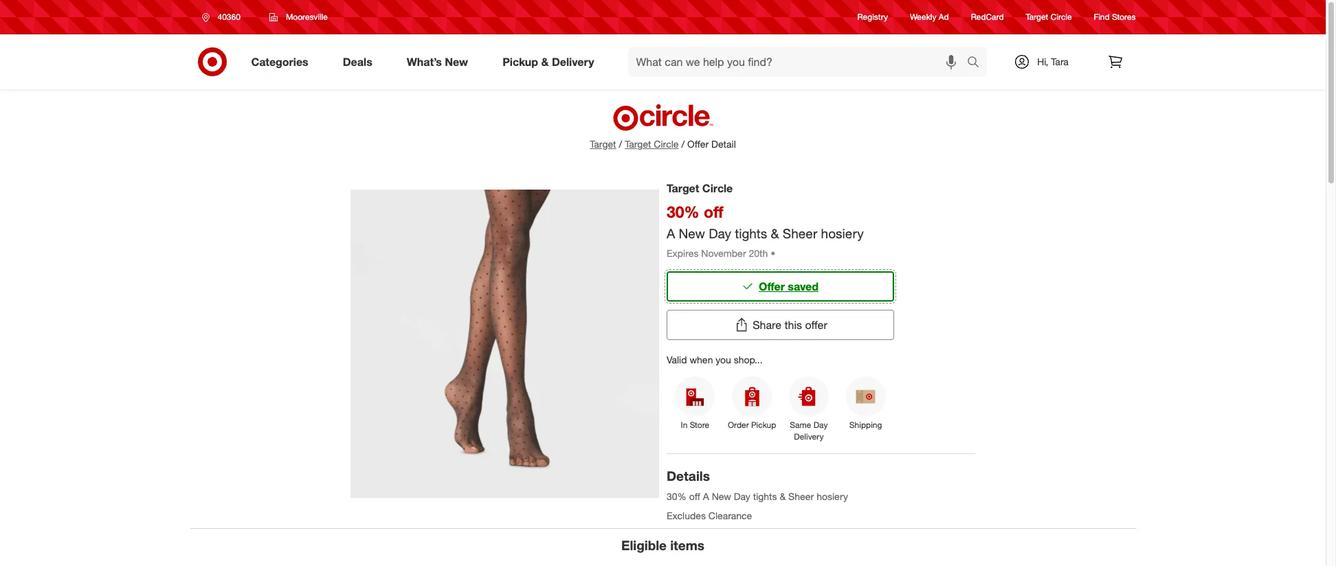 Task type: vqa. For each thing, say whether or not it's contained in the screenshot.
holiday
no



Task type: describe. For each thing, give the bounding box(es) containing it.
mooresville button
[[260, 5, 337, 30]]

offer saved
[[759, 280, 819, 293]]

share this offer
[[753, 318, 828, 332]]

redcard
[[971, 12, 1004, 22]]

30% inside the details 30% off a new day tights & sheer hosiery
[[667, 491, 687, 503]]

share
[[753, 318, 782, 332]]

0 horizontal spatial pickup
[[503, 55, 538, 68]]

details 30% off a new day tights & sheer hosiery
[[667, 468, 848, 503]]

november
[[702, 247, 746, 259]]

1 vertical spatial pickup
[[752, 420, 776, 430]]

circle for target circle 30% off a new day tights & sheer hosiery expires november 20th •
[[703, 181, 733, 195]]

pickup & delivery link
[[491, 47, 612, 77]]

tara
[[1051, 56, 1069, 67]]

offer
[[805, 318, 828, 332]]

stores
[[1112, 12, 1136, 22]]

1 / from the left
[[619, 138, 622, 150]]

weekly ad link
[[910, 11, 949, 23]]

registry link
[[858, 11, 888, 23]]

same
[[790, 420, 812, 430]]

tights inside the details 30% off a new day tights & sheer hosiery
[[753, 491, 777, 503]]

in store
[[681, 420, 710, 430]]

30% inside target circle 30% off a new day tights & sheer hosiery expires november 20th •
[[667, 202, 700, 221]]

what's
[[407, 55, 442, 68]]

1 vertical spatial circle
[[654, 138, 679, 150]]

registry
[[858, 12, 888, 22]]

categories link
[[240, 47, 326, 77]]

0 horizontal spatial target circle link
[[625, 138, 679, 151]]

find stores
[[1094, 12, 1136, 22]]

What can we help you find? suggestions appear below search field
[[628, 47, 970, 77]]

delivery for day
[[794, 432, 824, 442]]

redcard link
[[971, 11, 1004, 23]]

target / target circle / offer detail
[[590, 138, 736, 150]]

day inside the "same day delivery"
[[814, 420, 828, 430]]

day inside the details 30% off a new day tights & sheer hosiery
[[734, 491, 751, 503]]

20th
[[749, 247, 768, 259]]

clearance
[[709, 510, 752, 522]]

store
[[690, 420, 710, 430]]

when
[[690, 354, 713, 365]]

what's new link
[[395, 47, 486, 77]]

saved
[[788, 280, 819, 293]]

target circle button
[[625, 138, 679, 151]]

target for target circle
[[1026, 12, 1049, 22]]

& inside the details 30% off a new day tights & sheer hosiery
[[780, 491, 786, 503]]

you
[[716, 354, 731, 365]]

items
[[670, 538, 705, 554]]

deals
[[343, 55, 372, 68]]

mooresville
[[286, 12, 328, 22]]

hosiery inside the details 30% off a new day tights & sheer hosiery
[[817, 491, 848, 503]]

offer saved button
[[667, 271, 894, 302]]

off inside target circle 30% off a new day tights & sheer hosiery expires november 20th •
[[704, 202, 724, 221]]

0 horizontal spatial offer
[[688, 138, 709, 150]]

target circle logo image
[[611, 103, 715, 132]]

details
[[667, 468, 710, 484]]

•
[[771, 247, 776, 259]]

what's new
[[407, 55, 468, 68]]

ad
[[939, 12, 949, 22]]

in
[[681, 420, 688, 430]]

offer inside button
[[759, 280, 785, 293]]

search button
[[961, 47, 994, 80]]

a inside the details 30% off a new day tights & sheer hosiery
[[703, 491, 709, 503]]



Task type: locate. For each thing, give the bounding box(es) containing it.
delivery inside the "same day delivery"
[[794, 432, 824, 442]]

1 horizontal spatial delivery
[[794, 432, 824, 442]]

0 vertical spatial tights
[[735, 225, 768, 241]]

circle inside target circle 30% off a new day tights & sheer hosiery expires november 20th •
[[703, 181, 733, 195]]

valid when you shop...
[[667, 354, 763, 365]]

target inside target circle 30% off a new day tights & sheer hosiery expires november 20th •
[[667, 181, 700, 195]]

1 horizontal spatial /
[[682, 138, 685, 150]]

delivery
[[552, 55, 594, 68], [794, 432, 824, 442]]

target circle link up the hi, tara
[[1026, 11, 1072, 23]]

0 horizontal spatial /
[[619, 138, 622, 150]]

new inside target circle 30% off a new day tights & sheer hosiery expires november 20th •
[[679, 225, 705, 241]]

1 vertical spatial delivery
[[794, 432, 824, 442]]

1 30% from the top
[[667, 202, 700, 221]]

sheer inside the details 30% off a new day tights & sheer hosiery
[[789, 491, 814, 503]]

2 horizontal spatial day
[[814, 420, 828, 430]]

off up november
[[704, 202, 724, 221]]

circle down detail
[[703, 181, 733, 195]]

1 vertical spatial hosiery
[[817, 491, 848, 503]]

a
[[667, 225, 675, 241], [703, 491, 709, 503]]

valid
[[667, 354, 687, 365]]

0 vertical spatial new
[[445, 55, 468, 68]]

deals link
[[331, 47, 390, 77]]

0 vertical spatial 30%
[[667, 202, 700, 221]]

2 / from the left
[[682, 138, 685, 150]]

2 vertical spatial day
[[734, 491, 751, 503]]

0 vertical spatial hosiery
[[821, 225, 864, 241]]

off inside the details 30% off a new day tights & sheer hosiery
[[689, 491, 700, 503]]

day up clearance
[[734, 491, 751, 503]]

eligible
[[622, 538, 667, 554]]

1 horizontal spatial circle
[[703, 181, 733, 195]]

shop...
[[734, 354, 763, 365]]

0 vertical spatial delivery
[[552, 55, 594, 68]]

sheer
[[783, 225, 818, 241], [789, 491, 814, 503]]

off up excludes
[[689, 491, 700, 503]]

0 vertical spatial a
[[667, 225, 675, 241]]

/ right target circle button
[[682, 138, 685, 150]]

0 vertical spatial off
[[704, 202, 724, 221]]

2 vertical spatial &
[[780, 491, 786, 503]]

2 horizontal spatial circle
[[1051, 12, 1072, 22]]

excludes
[[667, 510, 706, 522]]

target circle link
[[1026, 11, 1072, 23], [625, 138, 679, 151]]

excludes clearance
[[667, 510, 752, 522]]

0 horizontal spatial a
[[667, 225, 675, 241]]

target
[[1026, 12, 1049, 22], [590, 138, 616, 150], [625, 138, 651, 150], [667, 181, 700, 195]]

1 horizontal spatial off
[[704, 202, 724, 221]]

target for target / target circle / offer detail
[[590, 138, 616, 150]]

target right target link
[[625, 138, 651, 150]]

target for target circle 30% off a new day tights & sheer hosiery expires november 20th •
[[667, 181, 700, 195]]

this
[[785, 318, 802, 332]]

30% up expires
[[667, 202, 700, 221]]

0 horizontal spatial &
[[541, 55, 549, 68]]

new
[[445, 55, 468, 68], [679, 225, 705, 241], [712, 491, 731, 503]]

expires
[[667, 247, 699, 259]]

offer left saved
[[759, 280, 785, 293]]

target down target / target circle / offer detail
[[667, 181, 700, 195]]

circle
[[1051, 12, 1072, 22], [654, 138, 679, 150], [703, 181, 733, 195]]

& inside target circle 30% off a new day tights & sheer hosiery expires november 20th •
[[771, 225, 779, 241]]

day inside target circle 30% off a new day tights & sheer hosiery expires november 20th •
[[709, 225, 731, 241]]

hosiery
[[821, 225, 864, 241], [817, 491, 848, 503]]

pickup & delivery
[[503, 55, 594, 68]]

1 vertical spatial day
[[814, 420, 828, 430]]

sheer up saved
[[783, 225, 818, 241]]

target circle 30% off a new day tights & sheer hosiery expires november 20th •
[[667, 181, 864, 259]]

1 vertical spatial off
[[689, 491, 700, 503]]

40360 button
[[193, 5, 255, 30]]

1 vertical spatial new
[[679, 225, 705, 241]]

0 horizontal spatial off
[[689, 491, 700, 503]]

offer
[[688, 138, 709, 150], [759, 280, 785, 293]]

new right what's
[[445, 55, 468, 68]]

day up november
[[709, 225, 731, 241]]

1 horizontal spatial day
[[734, 491, 751, 503]]

1 vertical spatial target circle link
[[625, 138, 679, 151]]

weekly ad
[[910, 12, 949, 22]]

1 horizontal spatial target circle link
[[1026, 11, 1072, 23]]

delivery for &
[[552, 55, 594, 68]]

0 horizontal spatial delivery
[[552, 55, 594, 68]]

0 horizontal spatial circle
[[654, 138, 679, 150]]

a up excludes clearance
[[703, 491, 709, 503]]

0 horizontal spatial day
[[709, 225, 731, 241]]

pickup
[[503, 55, 538, 68], [752, 420, 776, 430]]

/ right target link
[[619, 138, 622, 150]]

circle for target circle
[[1051, 12, 1072, 22]]

weekly
[[910, 12, 937, 22]]

order pickup
[[728, 420, 776, 430]]

0 horizontal spatial new
[[445, 55, 468, 68]]

new up expires
[[679, 225, 705, 241]]

tights
[[735, 225, 768, 241], [753, 491, 777, 503]]

0 vertical spatial &
[[541, 55, 549, 68]]

1 horizontal spatial offer
[[759, 280, 785, 293]]

0 vertical spatial target circle link
[[1026, 11, 1072, 23]]

a inside target circle 30% off a new day tights & sheer hosiery expires november 20th •
[[667, 225, 675, 241]]

target link
[[590, 138, 616, 150]]

1 horizontal spatial a
[[703, 491, 709, 503]]

0 vertical spatial circle
[[1051, 12, 1072, 22]]

2 vertical spatial circle
[[703, 181, 733, 195]]

target up the "hi,"
[[1026, 12, 1049, 22]]

1 vertical spatial sheer
[[789, 491, 814, 503]]

share this offer button
[[667, 310, 894, 340]]

1 horizontal spatial pickup
[[752, 420, 776, 430]]

target left target circle button
[[590, 138, 616, 150]]

target circle link down target circle logo
[[625, 138, 679, 151]]

day
[[709, 225, 731, 241], [814, 420, 828, 430], [734, 491, 751, 503]]

eligible items
[[622, 538, 705, 554]]

0 vertical spatial offer
[[688, 138, 709, 150]]

2 30% from the top
[[667, 491, 687, 503]]

0 vertical spatial day
[[709, 225, 731, 241]]

circle down target circle logo
[[654, 138, 679, 150]]

1 horizontal spatial &
[[771, 225, 779, 241]]

2 vertical spatial new
[[712, 491, 731, 503]]

/
[[619, 138, 622, 150], [682, 138, 685, 150]]

1 vertical spatial tights
[[753, 491, 777, 503]]

30% up excludes
[[667, 491, 687, 503]]

1 horizontal spatial new
[[679, 225, 705, 241]]

0 vertical spatial pickup
[[503, 55, 538, 68]]

find stores link
[[1094, 11, 1136, 23]]

detail
[[712, 138, 736, 150]]

hosiery inside target circle 30% off a new day tights & sheer hosiery expires november 20th •
[[821, 225, 864, 241]]

30%
[[667, 202, 700, 221], [667, 491, 687, 503]]

new inside the details 30% off a new day tights & sheer hosiery
[[712, 491, 731, 503]]

a up expires
[[667, 225, 675, 241]]

0 vertical spatial sheer
[[783, 225, 818, 241]]

search
[[961, 56, 994, 70]]

categories
[[251, 55, 309, 68]]

shipping
[[850, 420, 882, 430]]

hi,
[[1038, 56, 1049, 67]]

2 horizontal spatial &
[[780, 491, 786, 503]]

hi, tara
[[1038, 56, 1069, 67]]

1 vertical spatial a
[[703, 491, 709, 503]]

circle left find
[[1051, 12, 1072, 22]]

tights inside target circle 30% off a new day tights & sheer hosiery expires november 20th •
[[735, 225, 768, 241]]

2 horizontal spatial new
[[712, 491, 731, 503]]

new up clearance
[[712, 491, 731, 503]]

off
[[704, 202, 724, 221], [689, 491, 700, 503]]

40360
[[218, 12, 241, 22]]

offer left detail
[[688, 138, 709, 150]]

1 vertical spatial offer
[[759, 280, 785, 293]]

target circle
[[1026, 12, 1072, 22]]

same day delivery
[[790, 420, 828, 442]]

&
[[541, 55, 549, 68], [771, 225, 779, 241], [780, 491, 786, 503]]

find
[[1094, 12, 1110, 22]]

1 vertical spatial &
[[771, 225, 779, 241]]

sheer down the "same day delivery"
[[789, 491, 814, 503]]

order
[[728, 420, 749, 430]]

1 vertical spatial 30%
[[667, 491, 687, 503]]

day right same
[[814, 420, 828, 430]]

sheer inside target circle 30% off a new day tights & sheer hosiery expires november 20th •
[[783, 225, 818, 241]]



